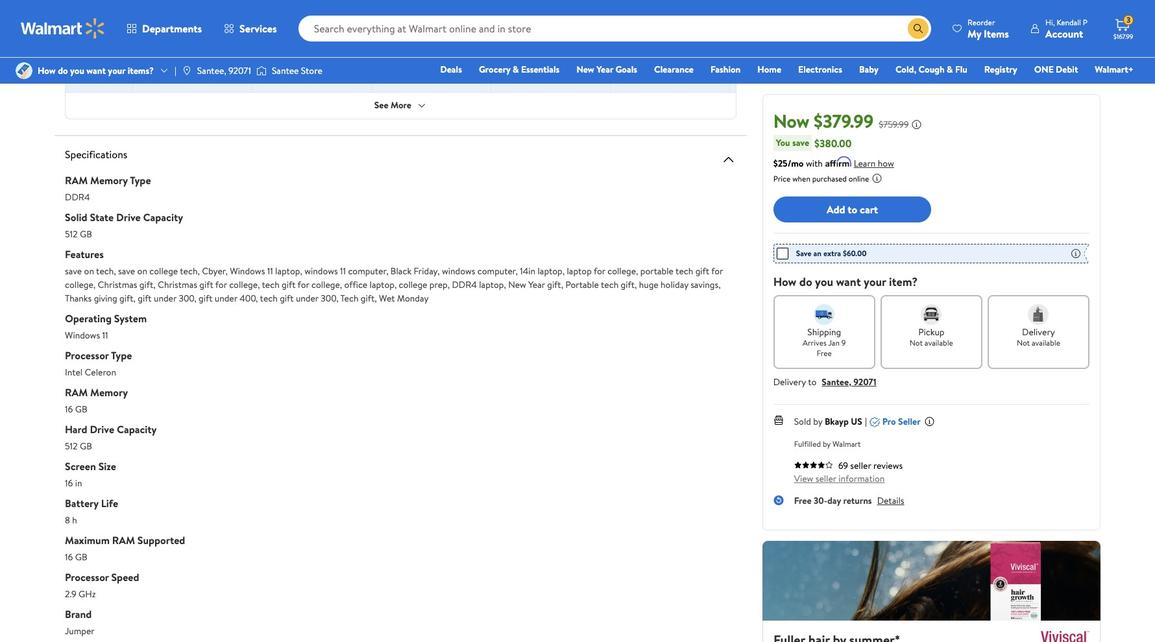 Task type: locate. For each thing, give the bounding box(es) containing it.
1 256 gb from the left
[[377, 62, 402, 73]]

3 intel celeron cell from the left
[[491, 0, 611, 26]]

new year goals
[[577, 63, 638, 76]]

 image
[[16, 62, 32, 79], [182, 66, 192, 76]]

1 horizontal spatial available
[[1032, 338, 1061, 349]]

0 horizontal spatial free
[[794, 495, 812, 508]]

clearance link
[[649, 62, 700, 77]]

purchased
[[813, 173, 847, 184]]

1 horizontal spatial to
[[848, 202, 858, 217]]

not inside delivery not available
[[1017, 338, 1030, 349]]

1 not from the left
[[910, 338, 923, 349]]

256 gb down 8 gb
[[497, 62, 522, 73]]

1 vertical spatial college
[[399, 278, 428, 291]]

0 horizontal spatial christmas
[[98, 278, 137, 291]]

online
[[849, 173, 870, 184]]

& right grocery
[[513, 63, 519, 76]]

0 vertical spatial by
[[814, 416, 823, 428]]

save down "features"
[[65, 265, 82, 278]]

available down the intent image for pickup
[[925, 338, 954, 349]]

college up monday
[[399, 278, 428, 291]]

intel celeron up 8 gb
[[497, 7, 541, 19]]

1 horizontal spatial  image
[[182, 66, 192, 76]]

on
[[84, 265, 94, 278], [137, 265, 147, 278]]

2 300, from the left
[[321, 292, 339, 305]]

learn
[[854, 157, 876, 170]]

available down intent image for delivery
[[1032, 338, 1061, 349]]

under left tech
[[296, 292, 319, 305]]

 image down walmart image
[[16, 62, 32, 79]]

512 gb cell down 16 gb cell
[[730, 54, 850, 92]]

save
[[796, 248, 812, 259]]

$60.00
[[843, 248, 867, 259]]

new down 14in
[[508, 278, 526, 291]]

ram memory type ddr4 solid state drive capacity 512 gb features save on tech, save on college tech, cbyer, windows 11 laptop, windows 11 computer, black friday, windows computer, 14in laptop, laptop for college, portable tech gift for college, christmas gift, christmas gift for college, tech gift for college, office laptop, college prep, ddr4 laptop, new year gift, portable tech gift, huge holiday savings, thanks giving gift, gift under 300, gift under 400, tech gift under 300, tech gift, wet monday operating system windows 11 processor type intel celeron ram memory 16 gb hard drive capacity 512 gb screen size 16 in battery life 8 h maximum ram supported 16 gb processor speed 2.9 ghz brand jumper
[[65, 173, 723, 638]]

11 up office
[[340, 265, 346, 278]]

| right 'us' in the bottom right of the page
[[865, 416, 867, 428]]

by right fulfilled
[[823, 439, 831, 450]]

size
[[98, 459, 116, 474]]

128
[[258, 62, 269, 73]]

flu
[[956, 63, 968, 76]]

$25/mo with
[[774, 157, 823, 170]]

save
[[793, 136, 810, 149], [65, 265, 82, 278], [118, 265, 135, 278]]

row containing hard drive capacity
[[66, 54, 1156, 92]]

0 vertical spatial want
[[87, 64, 106, 77]]

1 horizontal spatial your
[[864, 274, 887, 290]]

ddr4 right prep,
[[452, 278, 477, 291]]

1 vertical spatial santee,
[[822, 376, 852, 389]]

0 vertical spatial free
[[817, 348, 832, 359]]

seller right 69
[[851, 460, 872, 473]]

1 vertical spatial ram
[[65, 385, 88, 400]]

4 intel celeron from the left
[[736, 7, 780, 19]]

16 up screen
[[65, 403, 73, 416]]

how
[[38, 64, 56, 77], [774, 274, 797, 290]]

your
[[108, 64, 126, 77], [864, 274, 887, 290]]

9
[[842, 338, 846, 349]]

1 horizontal spatial you
[[815, 274, 834, 290]]

0 horizontal spatial your
[[108, 64, 126, 77]]

lake
[[653, 7, 668, 19]]

2 not from the left
[[1017, 338, 1030, 349]]

processor up ghz
[[65, 570, 109, 585]]

1 horizontal spatial 11
[[267, 265, 273, 278]]

intent image for pickup image
[[921, 304, 942, 325]]

fashion
[[711, 63, 741, 76]]

0 vertical spatial type
[[130, 173, 151, 187]]

new
[[577, 63, 595, 76], [508, 278, 526, 291]]

256 gb cell
[[372, 54, 491, 92], [491, 54, 611, 92]]

returns
[[844, 495, 872, 508]]

1 vertical spatial windows
[[65, 329, 100, 342]]

1 horizontal spatial how
[[774, 274, 797, 290]]

1 vertical spatial to
[[808, 376, 817, 389]]

0 horizontal spatial under
[[154, 292, 177, 305]]

0 vertical spatial santee,
[[197, 64, 226, 77]]

1 horizontal spatial computer,
[[478, 265, 518, 278]]

1 memory from the top
[[90, 173, 128, 187]]

celeron down operating
[[85, 366, 116, 379]]

1 vertical spatial your
[[864, 274, 887, 290]]

goals
[[616, 63, 638, 76]]

intel celeron up services
[[258, 7, 302, 19]]

1 vertical spatial do
[[800, 274, 813, 290]]

new year goals link
[[571, 62, 643, 77]]

add to cart button
[[774, 197, 932, 223]]

fulfilled
[[794, 439, 821, 450]]

intel celeron cell up 8 gb cell
[[491, 0, 611, 26]]

windows up the 400,
[[230, 265, 265, 278]]

0 vertical spatial ram
[[65, 173, 88, 187]]

more
[[391, 99, 412, 112]]

to left cart
[[848, 202, 858, 217]]

ddr4 up solid
[[65, 191, 90, 204]]

512 gb cell
[[133, 54, 253, 92], [730, 54, 850, 92]]

16
[[616, 35, 623, 46], [736, 35, 742, 46], [65, 403, 73, 416], [65, 477, 73, 490], [65, 551, 73, 564]]

1 available from the left
[[925, 338, 954, 349]]

one
[[1035, 63, 1054, 76]]

2 & from the left
[[947, 63, 953, 76]]

1 horizontal spatial college
[[399, 278, 428, 291]]

windows down operating
[[65, 329, 100, 342]]

extra
[[824, 248, 842, 259]]

0 horizontal spatial tech,
[[96, 265, 116, 278]]

h
[[72, 514, 77, 527]]

you down save an extra $60.00 element
[[815, 274, 834, 290]]

16 gb cell
[[730, 27, 850, 54]]

save up system at the left of page
[[118, 265, 135, 278]]

on up system at the left of page
[[137, 265, 147, 278]]

2 tech, from the left
[[180, 265, 200, 278]]

0 vertical spatial capacity
[[84, 73, 114, 84]]

available inside pickup not available
[[925, 338, 954, 349]]

0 horizontal spatial how
[[38, 64, 56, 77]]

0 vertical spatial 8
[[497, 35, 501, 46]]

your left item?
[[864, 274, 887, 290]]

0 horizontal spatial santee,
[[197, 64, 226, 77]]

see
[[374, 99, 389, 112]]

0 vertical spatial processor
[[65, 348, 109, 363]]

0 vertical spatial you
[[70, 64, 84, 77]]

jan
[[829, 338, 840, 349]]

under right giving
[[154, 292, 177, 305]]

college, up tech
[[312, 278, 342, 291]]

departments
[[142, 21, 202, 36]]

computer, left 14in
[[478, 265, 518, 278]]

2 intel celeron from the left
[[377, 7, 421, 19]]

4.0725 stars out of 5, based on 69 seller reviews element
[[794, 462, 833, 469]]

price
[[774, 173, 791, 184]]

512 cell
[[611, 54, 730, 92]]

intent image for delivery image
[[1029, 304, 1049, 325]]

how for how do you want your items?
[[38, 64, 56, 77]]

$379.99
[[814, 108, 874, 134]]

0 vertical spatial how
[[38, 64, 56, 77]]

cold, cough & flu link
[[890, 62, 974, 77]]

1 horizontal spatial do
[[800, 274, 813, 290]]

0 horizontal spatial you
[[70, 64, 84, 77]]

12
[[377, 35, 384, 46]]

256 gb down 12 gb
[[377, 62, 402, 73]]

256 down 12
[[377, 62, 390, 73]]

4 gb
[[258, 35, 275, 46]]

system
[[114, 311, 147, 326]]

0 horizontal spatial new
[[508, 278, 526, 291]]

1 windows from the left
[[305, 265, 338, 278]]

laptop,
[[275, 265, 302, 278], [538, 265, 565, 278], [370, 278, 397, 291], [479, 278, 506, 291]]

jumper
[[65, 625, 95, 638]]

new left goals
[[577, 63, 595, 76]]

12 gb cell
[[372, 27, 491, 54]]

0 horizontal spatial  image
[[16, 62, 32, 79]]

by for sold
[[814, 416, 823, 428]]

8 inside ram memory type ddr4 solid state drive capacity 512 gb features save on tech, save on college tech, cbyer, windows 11 laptop, windows 11 computer, black friday, windows computer, 14in laptop, laptop for college, portable tech gift for college, christmas gift, christmas gift for college, tech gift for college, office laptop, college prep, ddr4 laptop, new year gift, portable tech gift, huge holiday savings, thanks giving gift, gift under 300, gift under 400, tech gift under 300, tech gift, wet monday operating system windows 11 processor type intel celeron ram memory 16 gb hard drive capacity 512 gb screen size 16 in battery life 8 h maximum ram supported 16 gb processor speed 2.9 ghz brand jumper
[[65, 514, 70, 527]]

1 horizontal spatial year
[[597, 63, 614, 76]]

0 horizontal spatial |
[[175, 64, 176, 77]]

0 horizontal spatial seller
[[816, 473, 837, 486]]

0 horizontal spatial 512 gb
[[138, 62, 162, 73]]

christmas
[[98, 278, 137, 291], [158, 278, 197, 291]]

0 horizontal spatial year
[[529, 278, 545, 291]]

256 gb cell down 8 gb cell
[[491, 54, 611, 92]]

0 vertical spatial new
[[577, 63, 595, 76]]

to left santee, 92071 "button"
[[808, 376, 817, 389]]

one debit
[[1035, 63, 1079, 76]]

1 row from the top
[[66, 0, 1156, 26]]

drive up 'size'
[[90, 422, 114, 437]]

year down 14in
[[529, 278, 545, 291]]

2 processor from the top
[[65, 570, 109, 585]]

intel celeron cell
[[253, 0, 372, 26], [372, 0, 491, 26], [491, 0, 611, 26], [730, 0, 850, 26]]

256 gb cell down 12 gb cell
[[372, 54, 491, 92]]

512 down the 16 gb
[[736, 62, 746, 73]]

&
[[513, 63, 519, 76], [947, 63, 953, 76]]

to for add
[[848, 202, 858, 217]]

delivery inside delivery not available
[[1023, 326, 1056, 339]]

kendall
[[1057, 17, 1082, 28]]

free inside "shipping arrives jan 9 free"
[[817, 348, 832, 359]]

intel left the alder
[[616, 7, 631, 19]]

0 horizontal spatial &
[[513, 63, 519, 76]]

11 down operating
[[102, 329, 108, 342]]

affirm image
[[826, 156, 852, 167]]

intel celeron cell up 16 gb cell
[[730, 0, 850, 26]]

intel up 8 gb
[[497, 7, 512, 19]]

0 vertical spatial |
[[175, 64, 176, 77]]

view seller information
[[794, 473, 885, 486]]

memory
[[90, 173, 128, 187], [90, 385, 128, 400]]

intel alder lake n95 cell
[[611, 0, 730, 26]]

0 horizontal spatial college
[[150, 265, 178, 278]]

1 horizontal spatial 256
[[497, 62, 509, 73]]

1 horizontal spatial 300,
[[321, 292, 339, 305]]

2 available from the left
[[1032, 338, 1061, 349]]

seller for 69
[[851, 460, 872, 473]]

512 gb cell down the departments
[[133, 54, 253, 92]]

delivery up sold
[[774, 376, 806, 389]]

in
[[75, 477, 82, 490]]

reorder my items
[[968, 17, 1010, 41]]

1 vertical spatial you
[[815, 274, 834, 290]]

1 horizontal spatial 512 gb cell
[[730, 54, 850, 92]]

0 vertical spatial your
[[108, 64, 126, 77]]

0 horizontal spatial do
[[58, 64, 68, 77]]

1 horizontal spatial under
[[215, 292, 237, 305]]

1 horizontal spatial free
[[817, 348, 832, 359]]

intent image for shipping image
[[814, 304, 835, 325]]

save right "you"
[[793, 136, 810, 149]]

monday
[[397, 292, 429, 305]]

0 horizontal spatial 512 gb cell
[[133, 54, 253, 92]]

0 vertical spatial do
[[58, 64, 68, 77]]

how
[[878, 157, 895, 170]]

1 horizontal spatial ddr4
[[452, 278, 477, 291]]

santee
[[272, 64, 299, 77]]

learn how button
[[854, 157, 895, 171]]

do left hard drive capacity
[[58, 64, 68, 77]]

1 vertical spatial new
[[508, 278, 526, 291]]

celeron up services
[[275, 7, 302, 19]]

2 vertical spatial capacity
[[117, 422, 157, 437]]

2 256 gb from the left
[[497, 62, 522, 73]]

0 vertical spatial delivery
[[1023, 326, 1056, 339]]

computer,
[[348, 265, 389, 278], [478, 265, 518, 278]]

by right sold
[[814, 416, 823, 428]]

16 left in
[[65, 477, 73, 490]]

college,
[[608, 265, 639, 278], [65, 278, 96, 291], [229, 278, 260, 291], [312, 278, 342, 291]]

11 right cbyer,
[[267, 265, 273, 278]]

intel celeron cell up 12 gb cell
[[372, 0, 491, 26]]

how down save an extra $60.00 "checkbox"
[[774, 274, 797, 290]]

1 vertical spatial want
[[837, 274, 861, 290]]

1 vertical spatial |
[[865, 416, 867, 428]]

1 on from the left
[[84, 265, 94, 278]]

0 horizontal spatial available
[[925, 338, 954, 349]]

 image
[[256, 64, 267, 77]]

256 down 8 gb
[[497, 62, 509, 73]]

when
[[793, 173, 811, 184]]

0 vertical spatial drive
[[99, 62, 118, 73]]

92071 left '128'
[[229, 64, 251, 77]]

hard
[[80, 62, 97, 73], [65, 422, 87, 437]]

prep,
[[430, 278, 450, 291]]

for right laptop
[[594, 265, 606, 278]]

2 horizontal spatial 11
[[340, 265, 346, 278]]

row
[[66, 0, 1156, 26], [66, 26, 1156, 54], [66, 54, 1156, 92]]

0 vertical spatial college
[[150, 265, 178, 278]]

1 vertical spatial by
[[823, 439, 831, 450]]

intel down operating
[[65, 366, 83, 379]]

2 windows from the left
[[442, 265, 476, 278]]

1 horizontal spatial delivery
[[1023, 326, 1056, 339]]

do down save
[[800, 274, 813, 290]]

seller down 4.0725 stars out of 5, based on 69 seller reviews element
[[816, 473, 837, 486]]

0 horizontal spatial 256 gb
[[377, 62, 402, 73]]

hard drive capacity
[[80, 62, 118, 84]]

2 under from the left
[[215, 292, 237, 305]]

year
[[597, 63, 614, 76], [529, 278, 545, 291]]

0 vertical spatial memory
[[90, 173, 128, 187]]

supported
[[138, 533, 185, 548]]

& left flu on the top right of the page
[[947, 63, 953, 76]]

us
[[851, 416, 863, 428]]

0 horizontal spatial to
[[808, 376, 817, 389]]

11
[[267, 265, 273, 278], [340, 265, 346, 278], [102, 329, 108, 342]]

512 gb down the 16 gb
[[736, 62, 759, 73]]

cbyer,
[[202, 265, 228, 278]]

screen
[[65, 459, 96, 474]]

1 horizontal spatial &
[[947, 63, 953, 76]]

Walmart Site-Wide search field
[[298, 16, 932, 42]]

save inside you save $380.00
[[793, 136, 810, 149]]

you down walmart image
[[70, 64, 84, 77]]

12 gb
[[377, 35, 396, 46]]

celeron inside ram memory type ddr4 solid state drive capacity 512 gb features save on tech, save on college tech, cbyer, windows 11 laptop, windows 11 computer, black friday, windows computer, 14in laptop, laptop for college, portable tech gift for college, christmas gift, christmas gift for college, tech gift for college, office laptop, college prep, ddr4 laptop, new year gift, portable tech gift, huge holiday savings, thanks giving gift, gift under 300, gift under 400, tech gift under 300, tech gift, wet monday operating system windows 11 processor type intel celeron ram memory 16 gb hard drive capacity 512 gb screen size 16 in battery life 8 h maximum ram supported 16 gb processor speed 2.9 ghz brand jumper
[[85, 366, 116, 379]]

store
[[301, 64, 323, 77]]

8
[[497, 35, 501, 46], [65, 514, 70, 527]]

essentials
[[521, 63, 560, 76]]

2 christmas from the left
[[158, 278, 197, 291]]

available for pickup
[[925, 338, 954, 349]]

intel inside cell
[[616, 7, 631, 19]]

want down "$60.00"
[[837, 274, 861, 290]]

add
[[827, 202, 846, 217]]

by
[[814, 416, 823, 428], [823, 439, 831, 450]]

512 gb
[[138, 62, 162, 73], [736, 62, 759, 73]]

92071 up 'us' in the bottom right of the page
[[854, 376, 877, 389]]

1 horizontal spatial want
[[837, 274, 861, 290]]

1 horizontal spatial 8
[[497, 35, 501, 46]]

details button
[[878, 495, 905, 508]]

intel celeron up 12 gb
[[377, 7, 421, 19]]

year inside ram memory type ddr4 solid state drive capacity 512 gb features save on tech, save on college tech, cbyer, windows 11 laptop, windows 11 computer, black friday, windows computer, 14in laptop, laptop for college, portable tech gift for college, christmas gift, christmas gift for college, tech gift for college, office laptop, college prep, ddr4 laptop, new year gift, portable tech gift, huge holiday savings, thanks giving gift, gift under 300, gift under 400, tech gift under 300, tech gift, wet monday operating system windows 11 processor type intel celeron ram memory 16 gb hard drive capacity 512 gb screen size 16 in battery life 8 h maximum ram supported 16 gb processor speed 2.9 ghz brand jumper
[[529, 278, 545, 291]]

hard drive capacity row header
[[66, 54, 133, 92]]

512 down solid
[[65, 228, 78, 241]]

2 horizontal spatial under
[[296, 292, 319, 305]]

1 vertical spatial 8
[[65, 514, 70, 527]]

69
[[839, 460, 849, 473]]

drive right state at the top left
[[116, 210, 141, 224]]

1 horizontal spatial new
[[577, 63, 595, 76]]

delivery for to
[[774, 376, 806, 389]]

8 gb cell
[[491, 27, 611, 54]]

not inside pickup not available
[[910, 338, 923, 349]]

300, left the 400,
[[179, 292, 196, 305]]

0 vertical spatial ddr4
[[65, 191, 90, 204]]

year left goals
[[597, 63, 614, 76]]

1 256 from the left
[[377, 62, 390, 73]]

1 512 gb from the left
[[138, 62, 162, 73]]

save an extra $60.00 element
[[777, 247, 867, 260]]

3 row from the top
[[66, 54, 1156, 92]]

2 256 from the left
[[497, 62, 509, 73]]

1 horizontal spatial windows
[[442, 265, 476, 278]]

drive inside hard drive capacity
[[99, 62, 118, 73]]

0 horizontal spatial delivery
[[774, 376, 806, 389]]

1 horizontal spatial 512 gb
[[736, 62, 759, 73]]

college left cbyer,
[[150, 265, 178, 278]]

intel celeron
[[258, 7, 302, 19], [377, 7, 421, 19], [497, 7, 541, 19], [736, 7, 780, 19]]

1 vertical spatial year
[[529, 278, 545, 291]]

on down "features"
[[84, 265, 94, 278]]

your left items?
[[108, 64, 126, 77]]

tech
[[341, 292, 359, 305]]

1 horizontal spatial 256 gb
[[497, 62, 522, 73]]

0 vertical spatial year
[[597, 63, 614, 76]]

add to cart
[[827, 202, 878, 217]]

1 horizontal spatial tech,
[[180, 265, 200, 278]]

0 vertical spatial 92071
[[229, 64, 251, 77]]

santee, down jan at the right bottom of page
[[822, 376, 852, 389]]

1 vertical spatial delivery
[[774, 376, 806, 389]]

computer, up office
[[348, 265, 389, 278]]

debit
[[1056, 63, 1079, 76]]

drive left items?
[[99, 62, 118, 73]]

3 $167.99
[[1114, 14, 1134, 41]]

512 gb down departments popup button
[[138, 62, 162, 73]]

0 horizontal spatial 8
[[65, 514, 70, 527]]

300, left tech
[[321, 292, 339, 305]]

hard inside hard drive capacity
[[80, 62, 97, 73]]

0 horizontal spatial windows
[[65, 329, 100, 342]]

256 for first 256 gb cell from the right
[[497, 62, 509, 73]]

intel celeron cell up 4 gb cell
[[253, 0, 372, 26]]

not down the intent image for pickup
[[910, 338, 923, 349]]

available
[[925, 338, 954, 349], [1032, 338, 1061, 349]]

available inside delivery not available
[[1032, 338, 1061, 349]]

intel inside ram memory type ddr4 solid state drive capacity 512 gb features save on tech, save on college tech, cbyer, windows 11 laptop, windows 11 computer, black friday, windows computer, 14in laptop, laptop for college, portable tech gift for college, christmas gift, christmas gift for college, tech gift for college, office laptop, college prep, ddr4 laptop, new year gift, portable tech gift, huge holiday savings, thanks giving gift, gift under 300, gift under 400, tech gift under 300, tech gift, wet monday operating system windows 11 processor type intel celeron ram memory 16 gb hard drive capacity 512 gb screen size 16 in battery life 8 h maximum ram supported 16 gb processor speed 2.9 ghz brand jumper
[[65, 366, 83, 379]]

2 row from the top
[[66, 26, 1156, 54]]

| right items?
[[175, 64, 176, 77]]

0 horizontal spatial 300,
[[179, 292, 196, 305]]

cold, cough & flu
[[896, 63, 968, 76]]

512 down walmart site-wide search box
[[616, 62, 627, 73]]

to inside the add to cart button
[[848, 202, 858, 217]]

deals
[[440, 63, 462, 76]]

2 horizontal spatial save
[[793, 136, 810, 149]]

1 intel celeron cell from the left
[[253, 0, 372, 26]]

8 left h
[[65, 514, 70, 527]]

you
[[70, 64, 84, 77], [815, 274, 834, 290]]

celeron up 12 gb
[[394, 7, 421, 19]]

1 vertical spatial hard
[[65, 422, 87, 437]]

2 vertical spatial ram
[[112, 533, 135, 548]]

not down intent image for delivery
[[1017, 338, 1030, 349]]

1 processor from the top
[[65, 348, 109, 363]]

tech, left cbyer,
[[180, 265, 200, 278]]

item?
[[889, 274, 918, 290]]

santee, left '128'
[[197, 64, 226, 77]]



Task type: vqa. For each thing, say whether or not it's contained in the screenshot.


Task type: describe. For each thing, give the bounding box(es) containing it.
holiday
[[661, 278, 689, 291]]

items
[[984, 26, 1010, 41]]

view seller information link
[[794, 473, 885, 486]]

256 for 2nd 256 gb cell from the right
[[377, 62, 390, 73]]

0 vertical spatial windows
[[230, 265, 265, 278]]

speed
[[111, 570, 139, 585]]

baby link
[[854, 62, 885, 77]]

available for delivery
[[1032, 338, 1061, 349]]

features
[[65, 247, 104, 261]]

departments button
[[116, 13, 213, 44]]

portable
[[566, 278, 599, 291]]

ghz
[[79, 588, 96, 601]]

delivery to santee, 92071
[[774, 376, 877, 389]]

intel up the 16 gb
[[736, 7, 751, 19]]

1 vertical spatial capacity
[[143, 210, 183, 224]]

shipping arrives jan 9 free
[[803, 326, 846, 359]]

1 horizontal spatial |
[[865, 416, 867, 428]]

1 horizontal spatial save
[[118, 265, 135, 278]]

how do you want your items?
[[38, 64, 154, 77]]

day
[[828, 495, 841, 508]]

legal information image
[[872, 173, 883, 184]]

pickup not available
[[910, 326, 954, 349]]

2 on from the left
[[137, 265, 147, 278]]

2 256 gb cell from the left
[[491, 54, 611, 92]]

solid
[[65, 210, 87, 224]]

1 computer, from the left
[[348, 265, 389, 278]]

celeron up the 16 gb
[[753, 7, 780, 19]]

 image for how do you want your items?
[[16, 62, 32, 79]]

cart
[[860, 202, 878, 217]]

seller
[[899, 416, 921, 428]]

you
[[776, 136, 790, 149]]

battery
[[65, 496, 99, 511]]

account
[[1046, 26, 1084, 41]]

brand
[[65, 607, 92, 622]]

giving
[[94, 292, 117, 305]]

 image for santee, 92071
[[182, 66, 192, 76]]

see more button
[[364, 95, 438, 116]]

learn how
[[854, 157, 895, 170]]

30-
[[814, 495, 828, 508]]

you save $380.00
[[776, 136, 852, 150]]

save an extra $60.00
[[796, 248, 867, 259]]

santee, 92071 button
[[822, 376, 877, 389]]

1 & from the left
[[513, 63, 519, 76]]

delivery not available
[[1017, 326, 1061, 349]]

16 cell
[[611, 27, 730, 54]]

$25/mo
[[774, 157, 804, 170]]

1 horizontal spatial santee,
[[822, 376, 852, 389]]

electronics
[[799, 63, 843, 76]]

1 256 gb cell from the left
[[372, 54, 491, 92]]

512 up screen
[[65, 440, 78, 453]]

16 up fashion link
[[736, 35, 742, 46]]

office
[[344, 278, 368, 291]]

reorder
[[968, 17, 996, 28]]

by for fulfilled
[[823, 439, 831, 450]]

college, up the 400,
[[229, 278, 260, 291]]

learn more about strikethrough prices image
[[912, 119, 922, 130]]

want for item?
[[837, 274, 861, 290]]

0 horizontal spatial save
[[65, 265, 82, 278]]

college, up thanks
[[65, 278, 96, 291]]

fashion link
[[705, 62, 747, 77]]

college, left portable
[[608, 265, 639, 278]]

16 down maximum on the bottom left of page
[[65, 551, 73, 564]]

details
[[878, 495, 905, 508]]

you for how do you want your item?
[[815, 274, 834, 290]]

row containing intel celeron
[[66, 0, 1156, 26]]

sold by bkayp us
[[794, 416, 863, 428]]

alder
[[633, 7, 651, 19]]

4 intel celeron cell from the left
[[730, 0, 850, 26]]

1 christmas from the left
[[98, 278, 137, 291]]

specifications
[[65, 147, 127, 161]]

intel up services
[[258, 7, 273, 19]]

do for how do you want your items?
[[58, 64, 68, 77]]

pro seller
[[883, 416, 921, 428]]

services button
[[213, 13, 288, 44]]

want for items?
[[87, 64, 106, 77]]

delivery for not
[[1023, 326, 1056, 339]]

14in
[[520, 265, 536, 278]]

operating
[[65, 311, 112, 326]]

pro
[[883, 416, 896, 428]]

& inside 'link'
[[947, 63, 953, 76]]

3 intel celeron from the left
[[497, 7, 541, 19]]

intel alder lake n95
[[616, 7, 685, 19]]

search icon image
[[914, 23, 924, 34]]

2 memory from the top
[[90, 385, 128, 400]]

2 vertical spatial drive
[[90, 422, 114, 437]]

clearance
[[654, 63, 694, 76]]

view
[[794, 473, 814, 486]]

do for how do you want your item?
[[800, 274, 813, 290]]

$380.00
[[815, 136, 852, 150]]

deals link
[[435, 62, 468, 77]]

how do you want your item?
[[774, 274, 918, 290]]

1 512 gb cell from the left
[[133, 54, 253, 92]]

2 intel celeron cell from the left
[[372, 0, 491, 26]]

friday,
[[414, 265, 440, 278]]

for up savings, on the top of page
[[712, 265, 723, 278]]

0 horizontal spatial ddr4
[[65, 191, 90, 204]]

128 gb
[[258, 62, 281, 73]]

512 inside cell
[[616, 62, 627, 73]]

0 horizontal spatial 11
[[102, 329, 108, 342]]

new inside ram memory type ddr4 solid state drive capacity 512 gb features save on tech, save on college tech, cbyer, windows 11 laptop, windows 11 computer, black friday, windows computer, 14in laptop, laptop for college, portable tech gift for college, christmas gift, christmas gift for college, tech gift for college, office laptop, college prep, ddr4 laptop, new year gift, portable tech gift, huge holiday savings, thanks giving gift, gift under 300, gift under 400, tech gift under 300, tech gift, wet monday operating system windows 11 processor type intel celeron ram memory 16 gb hard drive capacity 512 gb screen size 16 in battery life 8 h maximum ram supported 16 gb processor speed 2.9 ghz brand jumper
[[508, 278, 526, 291]]

for left office
[[298, 278, 309, 291]]

walmart image
[[21, 18, 105, 39]]

grocery & essentials link
[[473, 62, 566, 77]]

how for how do you want your item?
[[774, 274, 797, 290]]

Save an extra $60.00 checkbox
[[777, 248, 789, 260]]

400,
[[240, 292, 258, 305]]

your for item?
[[864, 274, 887, 290]]

3 under from the left
[[296, 292, 319, 305]]

pro seller info image
[[925, 417, 935, 427]]

for down cbyer,
[[215, 278, 227, 291]]

1 300, from the left
[[179, 292, 196, 305]]

hi,
[[1046, 17, 1055, 28]]

baby
[[860, 63, 879, 76]]

more information on savings image
[[1071, 249, 1082, 259]]

hi, kendall p account
[[1046, 17, 1088, 41]]

1 vertical spatial type
[[111, 348, 132, 363]]

not for pickup
[[910, 338, 923, 349]]

4
[[258, 35, 263, 46]]

p
[[1083, 17, 1088, 28]]

Search search field
[[298, 16, 932, 42]]

not for delivery
[[1017, 338, 1030, 349]]

fulfilled by walmart
[[794, 439, 861, 450]]

intel up 12 gb
[[377, 7, 392, 19]]

512 down departments popup button
[[138, 62, 149, 73]]

2 512 gb from the left
[[736, 62, 759, 73]]

see more
[[374, 99, 412, 112]]

my
[[968, 26, 982, 41]]

1 tech, from the left
[[96, 265, 116, 278]]

bkayp
[[825, 416, 849, 428]]

seller for view
[[816, 473, 837, 486]]

reviews
[[874, 460, 903, 473]]

wet
[[379, 292, 395, 305]]

registry
[[985, 63, 1018, 76]]

128 gb cell
[[253, 54, 372, 92]]

2 512 gb cell from the left
[[730, 54, 850, 92]]

now $379.99
[[774, 108, 874, 134]]

16 up goals
[[616, 35, 623, 46]]

price when purchased online
[[774, 173, 870, 184]]

8 inside cell
[[497, 35, 501, 46]]

69 seller reviews
[[839, 460, 903, 473]]

hard inside ram memory type ddr4 solid state drive capacity 512 gb features save on tech, save on college tech, cbyer, windows 11 laptop, windows 11 computer, black friday, windows computer, 14in laptop, laptop for college, portable tech gift for college, christmas gift, christmas gift for college, tech gift for college, office laptop, college prep, ddr4 laptop, new year gift, portable tech gift, huge holiday savings, thanks giving gift, gift under 300, gift under 400, tech gift under 300, tech gift, wet monday operating system windows 11 processor type intel celeron ram memory 16 gb hard drive capacity 512 gb screen size 16 in battery life 8 h maximum ram supported 16 gb processor speed 2.9 ghz brand jumper
[[65, 422, 87, 437]]

to for delivery
[[808, 376, 817, 389]]

256 gb for first 256 gb cell from the right
[[497, 62, 522, 73]]

now
[[774, 108, 810, 134]]

1 vertical spatial free
[[794, 495, 812, 508]]

specifications image
[[721, 152, 737, 167]]

celeron up 8 gb cell
[[514, 7, 541, 19]]

2 computer, from the left
[[478, 265, 518, 278]]

256 gb for 2nd 256 gb cell from the right
[[377, 62, 402, 73]]

with
[[806, 157, 823, 170]]

4 gb cell
[[253, 27, 372, 54]]

your for items?
[[108, 64, 126, 77]]

row containing 4 gb
[[66, 26, 1156, 54]]

1 vertical spatial drive
[[116, 210, 141, 224]]

you for how do you want your items?
[[70, 64, 84, 77]]

$759.99
[[879, 118, 909, 131]]

santee, 92071
[[197, 64, 251, 77]]

1 vertical spatial 92071
[[854, 376, 877, 389]]

services
[[240, 21, 277, 36]]

1 under from the left
[[154, 292, 177, 305]]

1 intel celeron from the left
[[258, 7, 302, 19]]

capacity inside hard drive capacity
[[84, 73, 114, 84]]

maximum
[[65, 533, 110, 548]]



